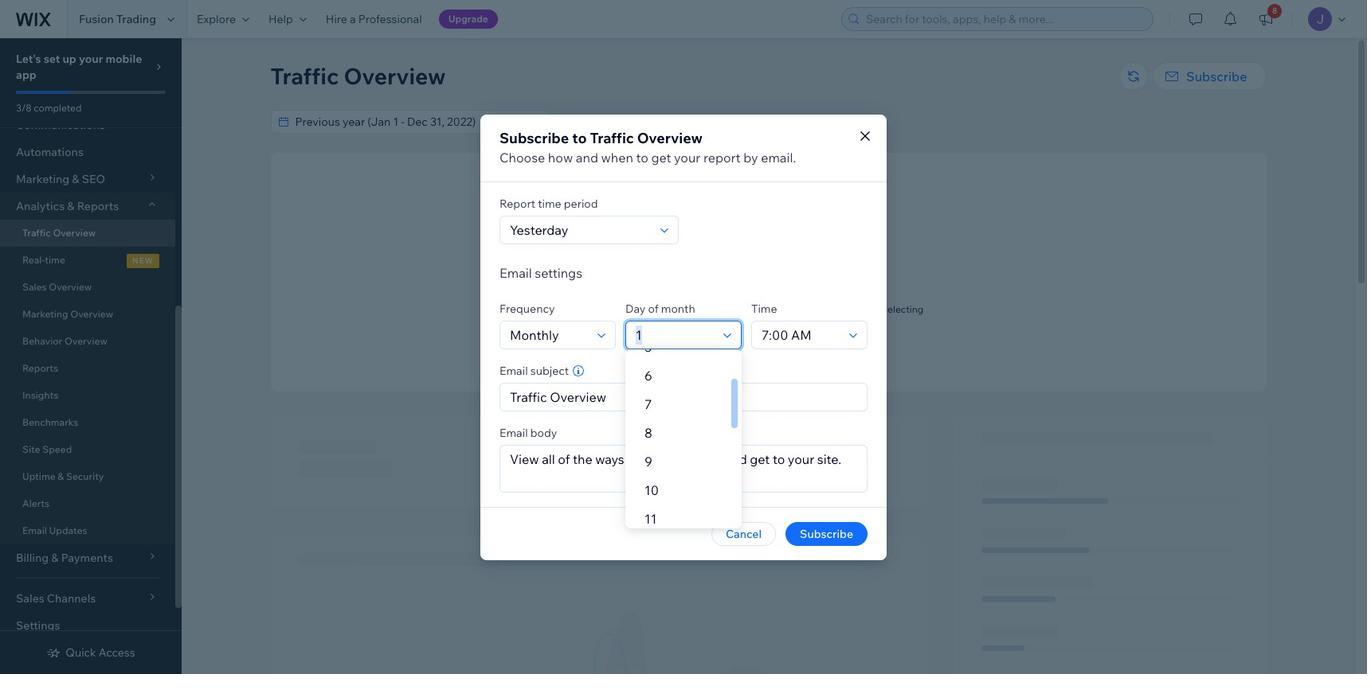 Task type: describe. For each thing, give the bounding box(es) containing it.
Report time period field
[[505, 216, 656, 243]]

hire for hire a professional
[[326, 12, 347, 26]]

app
[[16, 68, 37, 82]]

3/8 completed
[[16, 102, 82, 114]]

site speed
[[22, 444, 72, 456]]

hire a professional link
[[316, 0, 432, 38]]

real-time
[[22, 254, 65, 266]]

behavior
[[22, 335, 62, 347]]

dates.
[[838, 304, 865, 316]]

completed
[[34, 102, 82, 114]]

upgrade
[[448, 13, 488, 25]]

10
[[645, 483, 659, 499]]

Time field
[[757, 321, 845, 349]]

mobile
[[105, 52, 142, 66]]

set
[[44, 52, 60, 66]]

reports link
[[0, 355, 175, 382]]

Day of month field
[[631, 321, 719, 349]]

6
[[645, 368, 652, 384]]

5 6 7 8 9 10
[[645, 339, 659, 499]]

time for real-
[[45, 254, 65, 266]]

analytics
[[16, 199, 65, 214]]

of
[[648, 302, 659, 316]]

email.
[[761, 149, 796, 165]]

access
[[99, 646, 135, 661]]

security
[[66, 471, 104, 483]]

your inside not enough traffic looks like your site didn't have any traffic on those dates. try selecting another time period.
[[659, 304, 679, 316]]

31,
[[769, 115, 784, 129]]

reports inside popup button
[[77, 199, 119, 214]]

overview for behavior overview link
[[64, 335, 107, 347]]

quick access
[[66, 646, 135, 661]]

8 button
[[1249, 0, 1284, 38]]

frequency
[[500, 302, 555, 316]]

try
[[867, 304, 881, 316]]

uptime & security link
[[0, 464, 175, 491]]

hire for hire a marketing expert
[[716, 343, 735, 355]]

overview for marketing overview link
[[70, 308, 113, 320]]

cancel
[[726, 527, 762, 541]]

0 vertical spatial traffic
[[270, 62, 339, 90]]

page skeleton image
[[270, 416, 1266, 675]]

let's set up your mobile app
[[16, 52, 142, 82]]

Email subject field
[[505, 384, 862, 411]]

month
[[661, 302, 695, 316]]

didn't
[[699, 304, 725, 316]]

professional
[[358, 12, 422, 26]]

explore
[[197, 12, 236, 26]]

Email body text field
[[500, 446, 867, 492]]

email body
[[500, 426, 557, 440]]

2 vertical spatial subscribe
[[800, 527, 853, 541]]

day of month
[[625, 302, 695, 316]]

not enough traffic looks like your site didn't have any traffic on those dates. try selecting another time period.
[[613, 284, 924, 327]]

alerts
[[22, 498, 49, 510]]

time
[[751, 302, 777, 316]]

7
[[645, 397, 652, 413]]

period.
[[782, 316, 814, 327]]

analytics & reports
[[16, 199, 119, 214]]

site
[[22, 444, 40, 456]]

time for report
[[538, 196, 561, 211]]

marketing
[[744, 343, 790, 355]]

1 vertical spatial traffic
[[768, 304, 795, 316]]

traffic inside subscribe to traffic overview choose how and when to get your report by email.
[[590, 129, 634, 147]]

fusion trading
[[79, 12, 156, 26]]

how
[[548, 149, 573, 165]]

compared
[[554, 115, 607, 129]]

report time period
[[500, 196, 598, 211]]

analytics & reports button
[[0, 193, 175, 220]]

automations
[[16, 145, 84, 159]]

8 inside the 5 6 7 8 9 10
[[645, 425, 652, 441]]

a for professional
[[350, 12, 356, 26]]

1 vertical spatial reports
[[22, 363, 58, 374]]

help button
[[259, 0, 316, 38]]

settings link
[[0, 613, 175, 640]]

quick
[[66, 646, 96, 661]]

updates
[[49, 525, 87, 537]]

email updates
[[22, 525, 87, 537]]

choose
[[500, 149, 545, 165]]

0 vertical spatial traffic overview
[[270, 62, 446, 90]]

site
[[681, 304, 697, 316]]

traffic inside sidebar element
[[22, 227, 51, 239]]

by
[[744, 149, 758, 165]]

previous
[[623, 115, 668, 129]]

a for marketing
[[737, 343, 742, 355]]

dec
[[746, 115, 767, 129]]

time inside not enough traffic looks like your site didn't have any traffic on those dates. try selecting another time period.
[[760, 316, 780, 327]]

email for email subject
[[500, 364, 528, 378]]

subscribe inside subscribe to traffic overview choose how and when to get your report by email.
[[500, 129, 569, 147]]

email updates link
[[0, 518, 175, 545]]

real-
[[22, 254, 45, 266]]

sales
[[22, 281, 47, 293]]

get
[[651, 149, 671, 165]]

alerts link
[[0, 491, 175, 518]]

have
[[727, 304, 748, 316]]

body
[[530, 426, 557, 440]]

sales overview
[[22, 281, 92, 293]]

marketing overview
[[22, 308, 113, 320]]

2 horizontal spatial subscribe
[[1186, 69, 1247, 84]]

hire a professional
[[326, 12, 422, 26]]

list box containing 5
[[625, 333, 742, 534]]

your inside subscribe to traffic overview choose how and when to get your report by email.
[[674, 149, 701, 165]]

not
[[719, 284, 739, 299]]



Task type: locate. For each thing, give the bounding box(es) containing it.
expert
[[792, 343, 820, 355]]

0 horizontal spatial &
[[58, 471, 64, 483]]

a
[[350, 12, 356, 26], [737, 343, 742, 355]]

0 vertical spatial time
[[538, 196, 561, 211]]

11
[[645, 512, 657, 527]]

0 vertical spatial &
[[67, 199, 75, 214]]

traffic
[[785, 284, 817, 299], [768, 304, 795, 316]]

0 vertical spatial your
[[79, 52, 103, 66]]

quick access button
[[46, 646, 135, 661]]

hire a marketing expert link
[[716, 342, 820, 356]]

1 vertical spatial 8
[[645, 425, 652, 441]]

1 vertical spatial period
[[564, 196, 598, 211]]

traffic overview
[[270, 62, 446, 90], [22, 227, 96, 239]]

overview up marketing overview
[[49, 281, 92, 293]]

email subject
[[500, 364, 569, 378]]

0 horizontal spatial a
[[350, 12, 356, 26]]

a inside "link"
[[350, 12, 356, 26]]

speed
[[42, 444, 72, 456]]

help
[[268, 12, 293, 26]]

Frequency field
[[505, 321, 593, 349]]

0 vertical spatial period
[[670, 115, 704, 129]]

1 vertical spatial time
[[45, 254, 65, 266]]

0 horizontal spatial traffic overview
[[22, 227, 96, 239]]

overview inside subscribe to traffic overview choose how and when to get your report by email.
[[637, 129, 703, 147]]

1 vertical spatial hire
[[716, 343, 735, 355]]

2 vertical spatial your
[[659, 304, 679, 316]]

report
[[704, 149, 741, 165]]

1 horizontal spatial subscribe button
[[1153, 62, 1266, 91]]

email inside sidebar element
[[22, 525, 47, 537]]

time up "hire a marketing expert"
[[760, 316, 780, 327]]

behavior overview
[[22, 335, 107, 347]]

0 vertical spatial traffic
[[785, 284, 817, 299]]

-
[[740, 115, 744, 129]]

& for uptime
[[58, 471, 64, 483]]

list box
[[625, 333, 742, 534]]

another
[[723, 316, 758, 327]]

your right of
[[659, 304, 679, 316]]

email down 'alerts'
[[22, 525, 47, 537]]

traffic down help button
[[270, 62, 339, 90]]

0 horizontal spatial period
[[564, 196, 598, 211]]

1 vertical spatial traffic
[[590, 129, 634, 147]]

when
[[601, 149, 633, 165]]

1
[[732, 115, 738, 129]]

1 vertical spatial &
[[58, 471, 64, 483]]

fusion
[[79, 12, 114, 26]]

0 vertical spatial hire
[[326, 12, 347, 26]]

uptime
[[22, 471, 55, 483]]

& right uptime
[[58, 471, 64, 483]]

overview down marketing overview link
[[64, 335, 107, 347]]

to left previous
[[610, 115, 620, 129]]

1 vertical spatial subscribe button
[[786, 522, 868, 546]]

Search for tools, apps, help & more... field
[[861, 8, 1148, 30]]

overview for sales overview link
[[49, 281, 92, 293]]

0 horizontal spatial subscribe
[[500, 129, 569, 147]]

settings
[[16, 619, 60, 633]]

email for email body
[[500, 426, 528, 440]]

2 horizontal spatial time
[[760, 316, 780, 327]]

email settings
[[500, 265, 582, 281]]

up
[[63, 52, 76, 66]]

time
[[538, 196, 561, 211], [45, 254, 65, 266], [760, 316, 780, 327]]

0 vertical spatial a
[[350, 12, 356, 26]]

hire a marketing expert
[[716, 343, 820, 355]]

1 horizontal spatial period
[[670, 115, 704, 129]]

1 vertical spatial your
[[674, 149, 701, 165]]

subscribe button
[[1153, 62, 1266, 91], [786, 522, 868, 546]]

automations link
[[0, 139, 175, 166]]

1 horizontal spatial &
[[67, 199, 75, 214]]

1 horizontal spatial subscribe
[[800, 527, 853, 541]]

on
[[797, 304, 808, 316]]

traffic overview inside sidebar element
[[22, 227, 96, 239]]

a left professional
[[350, 12, 356, 26]]

your right the get
[[674, 149, 701, 165]]

1 horizontal spatial hire
[[716, 343, 735, 355]]

period
[[670, 115, 704, 129], [564, 196, 598, 211]]

traffic overview link
[[0, 220, 175, 247]]

0 vertical spatial 8
[[1272, 6, 1277, 16]]

0 horizontal spatial time
[[45, 254, 65, 266]]

insights link
[[0, 382, 175, 410]]

0 vertical spatial reports
[[77, 199, 119, 214]]

(jan
[[707, 115, 730, 129]]

time up sales overview
[[45, 254, 65, 266]]

traffic
[[270, 62, 339, 90], [590, 129, 634, 147], [22, 227, 51, 239]]

overview down 'analytics & reports'
[[53, 227, 96, 239]]

email left subject
[[500, 364, 528, 378]]

8 inside button
[[1272, 6, 1277, 16]]

compared to previous period (jan 1 - dec 31, 2021)
[[554, 115, 814, 129]]

hire right help button
[[326, 12, 347, 26]]

let's
[[16, 52, 41, 66]]

& right analytics
[[67, 199, 75, 214]]

1 horizontal spatial a
[[737, 343, 742, 355]]

1 vertical spatial traffic overview
[[22, 227, 96, 239]]

&
[[67, 199, 75, 214], [58, 471, 64, 483]]

email left body
[[500, 426, 528, 440]]

2 vertical spatial traffic
[[22, 227, 51, 239]]

email for email updates
[[22, 525, 47, 537]]

report
[[500, 196, 535, 211]]

enough
[[742, 284, 782, 299]]

new
[[132, 256, 154, 266]]

time inside sidebar element
[[45, 254, 65, 266]]

hire inside hire a marketing expert link
[[716, 343, 735, 355]]

reports
[[77, 199, 119, 214], [22, 363, 58, 374]]

email for email settings
[[500, 265, 532, 281]]

to for traffic
[[572, 129, 587, 147]]

1 vertical spatial subscribe
[[500, 129, 569, 147]]

to for previous
[[610, 115, 620, 129]]

to
[[610, 115, 620, 129], [572, 129, 587, 147], [636, 149, 648, 165]]

sales overview link
[[0, 274, 175, 301]]

to up and
[[572, 129, 587, 147]]

behavior overview link
[[0, 328, 175, 355]]

period left (jan
[[670, 115, 704, 129]]

email up frequency at top
[[500, 265, 532, 281]]

0 horizontal spatial to
[[572, 129, 587, 147]]

2 horizontal spatial to
[[636, 149, 648, 165]]

overview down professional
[[344, 62, 446, 90]]

upgrade button
[[439, 10, 498, 29]]

1 vertical spatial a
[[737, 343, 742, 355]]

2 vertical spatial time
[[760, 316, 780, 327]]

benchmarks
[[22, 417, 78, 429]]

trading
[[116, 12, 156, 26]]

0 horizontal spatial reports
[[22, 363, 58, 374]]

site speed link
[[0, 437, 175, 464]]

9
[[645, 454, 652, 470]]

and
[[576, 149, 598, 165]]

& for analytics
[[67, 199, 75, 214]]

your right the up
[[79, 52, 103, 66]]

email
[[500, 265, 532, 281], [500, 364, 528, 378], [500, 426, 528, 440], [22, 525, 47, 537]]

any
[[750, 304, 766, 316]]

2021)
[[786, 115, 814, 129]]

1 horizontal spatial 8
[[1272, 6, 1277, 16]]

period up report time period field
[[564, 196, 598, 211]]

8
[[1272, 6, 1277, 16], [645, 425, 652, 441]]

traffic up when
[[590, 129, 634, 147]]

time right report
[[538, 196, 561, 211]]

sidebar element
[[0, 0, 182, 675]]

traffic down analytics
[[22, 227, 51, 239]]

reports up traffic overview link
[[77, 199, 119, 214]]

hire
[[326, 12, 347, 26], [716, 343, 735, 355]]

hire inside hire a professional "link"
[[326, 12, 347, 26]]

0 horizontal spatial subscribe button
[[786, 522, 868, 546]]

looks
[[613, 304, 640, 316]]

1 horizontal spatial to
[[610, 115, 620, 129]]

overview up the get
[[637, 129, 703, 147]]

0 vertical spatial subscribe
[[1186, 69, 1247, 84]]

0 horizontal spatial traffic
[[22, 227, 51, 239]]

1 horizontal spatial time
[[538, 196, 561, 211]]

traffic left on
[[768, 304, 795, 316]]

0 horizontal spatial hire
[[326, 12, 347, 26]]

traffic overview down 'analytics & reports'
[[22, 227, 96, 239]]

selecting
[[883, 304, 924, 316]]

subscribe to traffic overview choose how and when to get your report by email.
[[500, 129, 796, 165]]

1 horizontal spatial traffic
[[270, 62, 339, 90]]

1 horizontal spatial reports
[[77, 199, 119, 214]]

0 vertical spatial subscribe button
[[1153, 62, 1266, 91]]

to left the get
[[636, 149, 648, 165]]

your inside let's set up your mobile app
[[79, 52, 103, 66]]

overview down sales overview link
[[70, 308, 113, 320]]

a left marketing
[[737, 343, 742, 355]]

1 horizontal spatial traffic overview
[[270, 62, 446, 90]]

3/8
[[16, 102, 32, 114]]

subject
[[530, 364, 569, 378]]

traffic overview down hire a professional
[[270, 62, 446, 90]]

uptime & security
[[22, 471, 104, 483]]

& inside popup button
[[67, 199, 75, 214]]

2 horizontal spatial traffic
[[590, 129, 634, 147]]

traffic up on
[[785, 284, 817, 299]]

5
[[645, 339, 652, 355]]

reports up insights
[[22, 363, 58, 374]]

hire down another
[[716, 343, 735, 355]]

overview for traffic overview link
[[53, 227, 96, 239]]

None field
[[290, 111, 525, 133]]

settings
[[535, 265, 582, 281]]

0 horizontal spatial 8
[[645, 425, 652, 441]]

insights
[[22, 390, 58, 402]]

marketing
[[22, 308, 68, 320]]



